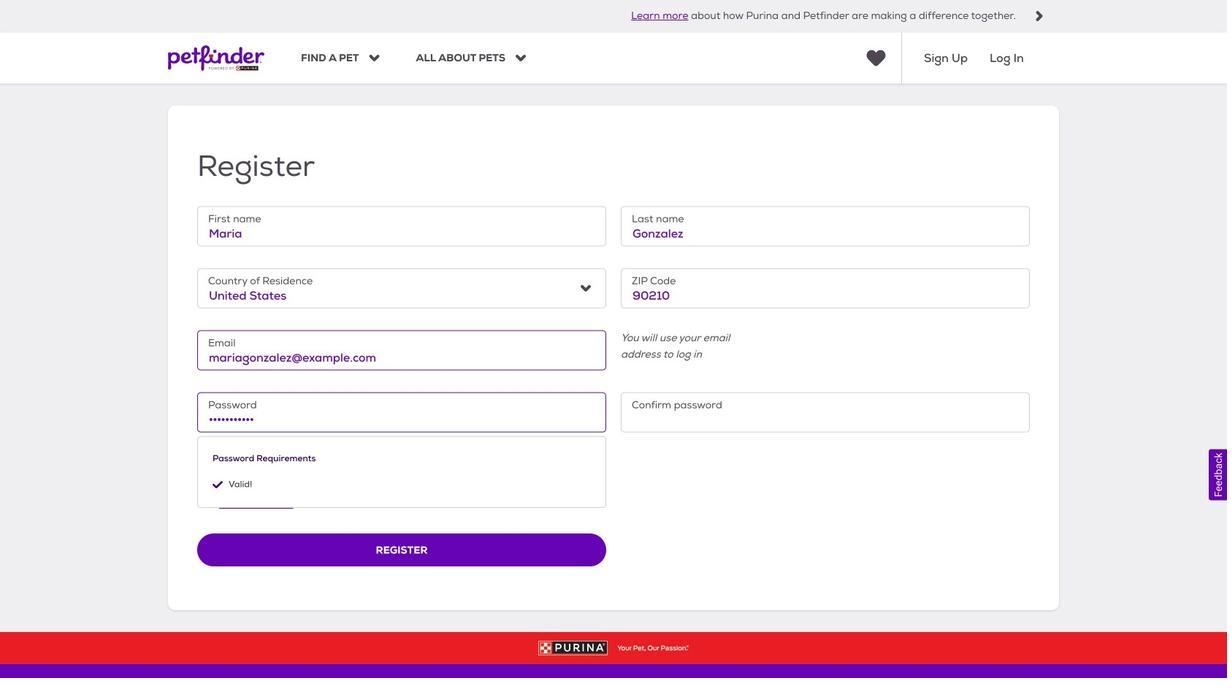 Task type: vqa. For each thing, say whether or not it's contained in the screenshot.
SEARCH TERRIER, KITTEN, ETC. text field
no



Task type: describe. For each thing, give the bounding box(es) containing it.
purina your pet, our passion image
[[0, 641, 1227, 656]]

ZIP Code text field
[[621, 268, 1030, 309]]

petfinder home image
[[168, 32, 264, 84]]



Task type: locate. For each thing, give the bounding box(es) containing it.
None text field
[[197, 206, 606, 246], [621, 206, 1030, 246], [197, 206, 606, 246], [621, 206, 1030, 246]]

None email field
[[197, 330, 606, 371]]

None password field
[[197, 393, 606, 433], [621, 393, 1030, 433], [197, 393, 606, 433], [621, 393, 1030, 433]]

footer
[[0, 632, 1227, 679]]



